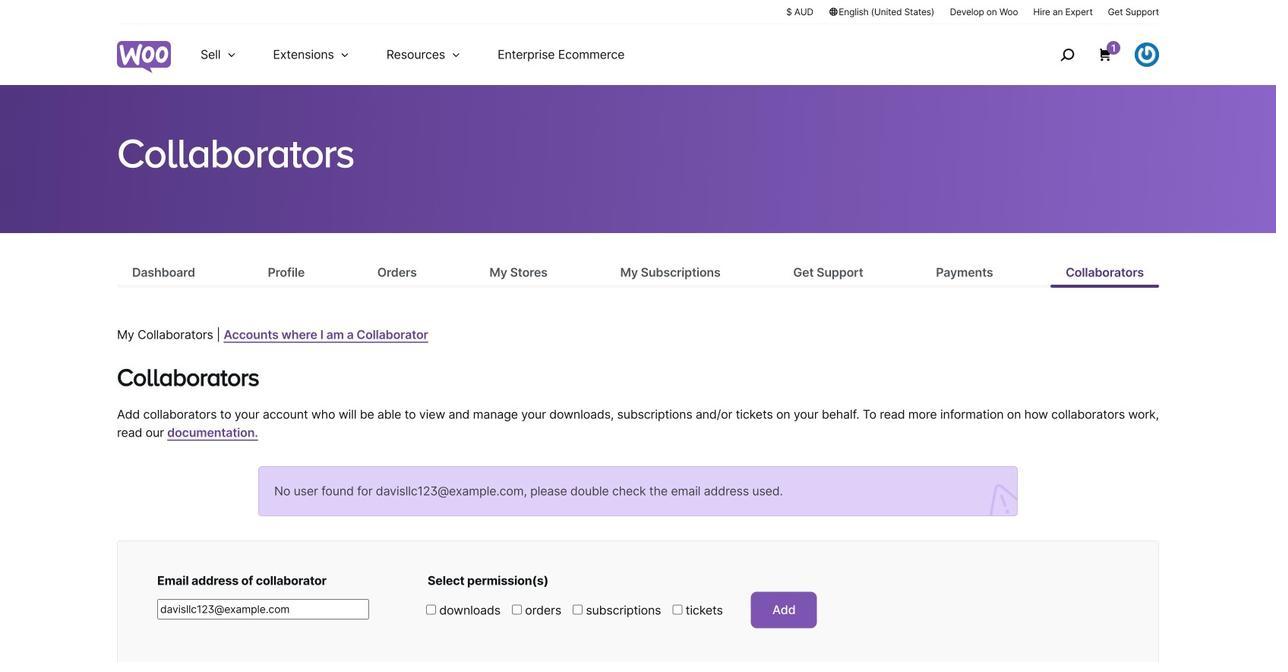 Task type: describe. For each thing, give the bounding box(es) containing it.
open account menu image
[[1136, 43, 1160, 67]]

service navigation menu element
[[1028, 30, 1160, 79]]



Task type: locate. For each thing, give the bounding box(es) containing it.
None checkbox
[[426, 605, 436, 615], [512, 605, 522, 615], [426, 605, 436, 615], [512, 605, 522, 615]]

search image
[[1056, 43, 1080, 67]]

None checkbox
[[573, 605, 583, 615], [673, 605, 683, 615], [573, 605, 583, 615], [673, 605, 683, 615]]



Task type: vqa. For each thing, say whether or not it's contained in the screenshot.
Search icon
yes



